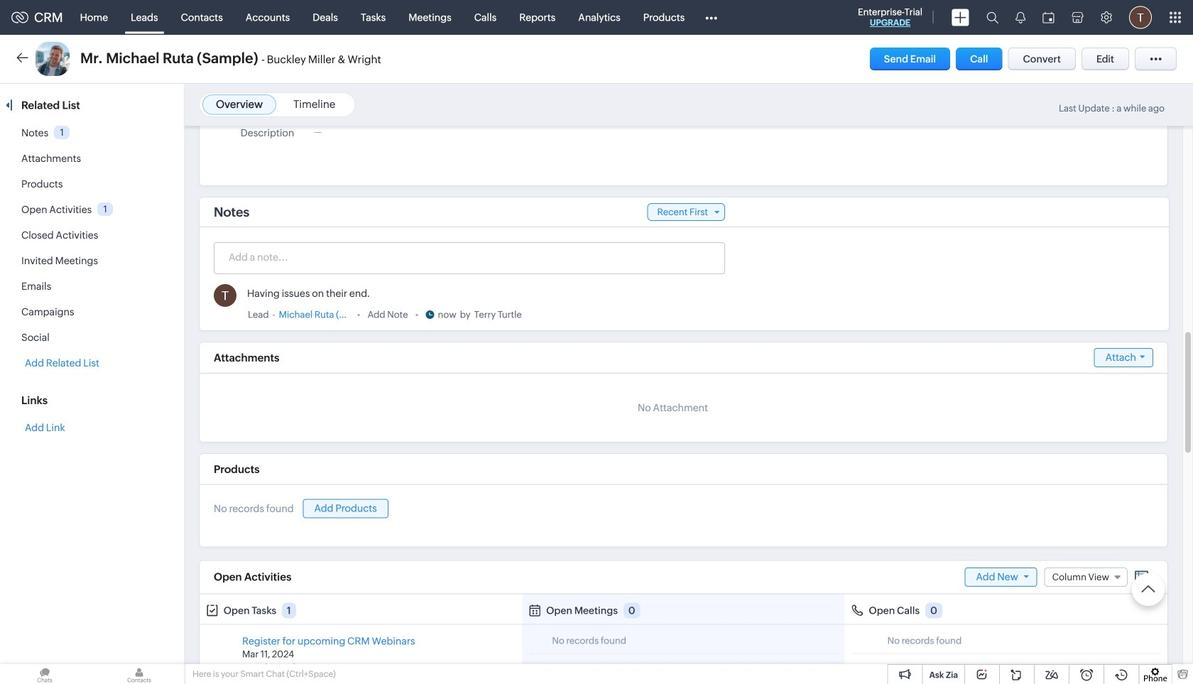 Task type: locate. For each thing, give the bounding box(es) containing it.
profile image
[[1129, 6, 1152, 29]]

None field
[[1045, 567, 1128, 587]]

Other Modules field
[[696, 6, 727, 29]]

signals image
[[1016, 11, 1026, 23]]

search element
[[978, 0, 1007, 35]]

chats image
[[0, 664, 89, 684]]

logo image
[[11, 12, 28, 23]]



Task type: vqa. For each thing, say whether or not it's contained in the screenshot.
right 10
no



Task type: describe. For each thing, give the bounding box(es) containing it.
create menu image
[[952, 9, 970, 26]]

profile element
[[1121, 0, 1161, 34]]

search image
[[987, 11, 999, 23]]

Add a note... field
[[215, 250, 724, 264]]

signals element
[[1007, 0, 1034, 35]]

calendar image
[[1043, 12, 1055, 23]]

contacts image
[[94, 664, 184, 684]]

create menu element
[[943, 0, 978, 34]]



